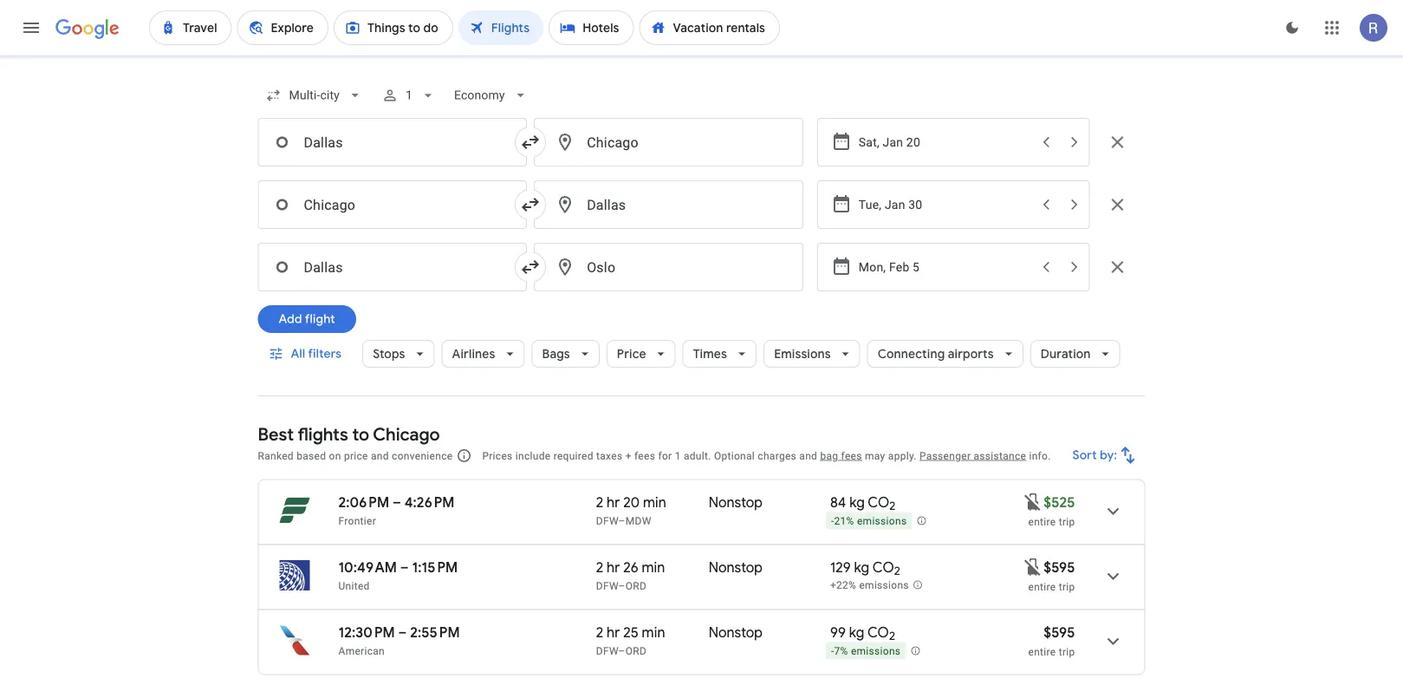 Task type: describe. For each thing, give the bounding box(es) containing it.
ord for 26
[[626, 580, 647, 592]]

4:26 pm
[[405, 493, 455, 511]]

add flight button
[[258, 305, 356, 333]]

mdw
[[626, 515, 652, 527]]

this price for this flight doesn't include overhead bin access. if you need a carry-on bag, use the bags filter to update prices. image for $525
[[1023, 491, 1044, 512]]

optional
[[714, 450, 755, 462]]

– inside 2:06 pm – 4:26 pm frontier
[[393, 493, 401, 511]]

american
[[339, 645, 385, 657]]

min for 2 hr 25 min
[[642, 623, 666, 641]]

times button
[[683, 333, 757, 375]]

sort by: button
[[1066, 434, 1146, 476]]

Arrival time: 2:55 PM. text field
[[410, 623, 460, 641]]

may
[[865, 450, 886, 462]]

sort
[[1073, 447, 1098, 463]]

price button
[[607, 333, 676, 375]]

loading results progress bar
[[0, 55, 1404, 59]]

total duration 2 hr 20 min. element
[[596, 493, 709, 514]]

1:15 pm
[[412, 558, 458, 576]]

assistance
[[974, 450, 1027, 462]]

-21% emissions
[[832, 515, 907, 527]]

bag fees button
[[821, 450, 863, 462]]

nonstop for 2 hr 20 min
[[709, 493, 763, 511]]

passenger assistance button
[[920, 450, 1027, 462]]

hr for 25
[[607, 623, 620, 641]]

by:
[[1101, 447, 1118, 463]]

2 595 us dollars text field from the top
[[1044, 623, 1076, 641]]

21%
[[835, 515, 855, 527]]

swap origin and destination. image for remove flight from dallas to chicago on sat, jan 20 image at the top of page
[[520, 132, 541, 153]]

ord for 25
[[626, 645, 647, 657]]

1 vertical spatial emissions
[[860, 579, 910, 592]]

trip for $595
[[1059, 581, 1076, 593]]

united
[[339, 580, 370, 592]]

adult.
[[684, 450, 712, 462]]

$595 for $595 entire trip
[[1044, 623, 1076, 641]]

2 inside 129 kg co 2
[[895, 564, 901, 579]]

2:55 pm
[[410, 623, 460, 641]]

bags button
[[532, 333, 600, 375]]

$525
[[1044, 493, 1076, 511]]

price
[[617, 346, 647, 362]]

99
[[831, 623, 846, 641]]

nonstop flight. element for 2 hr 26 min
[[709, 558, 763, 579]]

convenience
[[392, 450, 453, 462]]

on
[[329, 450, 341, 462]]

99 kg co 2
[[831, 623, 896, 644]]

stops
[[373, 346, 405, 362]]

entire trip for $595
[[1029, 581, 1076, 593]]

to
[[352, 423, 369, 445]]

co for 129
[[873, 558, 895, 576]]

– inside 2 hr 25 min dfw – ord
[[619, 645, 626, 657]]

ranked based on price and convenience
[[258, 450, 453, 462]]

leaves dallas/fort worth international airport at 10:49 am on saturday, january 20 and arrives at o'hare international airport at 1:15 pm on saturday, january 20. element
[[339, 558, 458, 576]]

12:30 pm
[[339, 623, 395, 641]]

bag
[[821, 450, 839, 462]]

2 and from the left
[[800, 450, 818, 462]]

2 inside the "84 kg co 2"
[[890, 499, 896, 514]]

hr for 20
[[607, 493, 620, 511]]

20
[[624, 493, 640, 511]]

trip inside $595 entire trip
[[1059, 646, 1076, 658]]

1 fees from the left
[[635, 450, 656, 462]]

emissions
[[774, 346, 831, 362]]

+22%
[[831, 579, 857, 592]]

2 hr 26 min dfw – ord
[[596, 558, 665, 592]]

2 hr 25 min dfw – ord
[[596, 623, 666, 657]]

10:49 am – 1:15 pm united
[[339, 558, 458, 592]]

+22% emissions
[[831, 579, 910, 592]]

Departure time: 2:06 PM. text field
[[339, 493, 390, 511]]

– inside the 2 hr 20 min dfw – mdw
[[619, 515, 626, 527]]

total duration 2 hr 26 min. element
[[596, 558, 709, 579]]

all filters button
[[258, 333, 356, 375]]

2 fees from the left
[[842, 450, 863, 462]]

airlines
[[452, 346, 496, 362]]

– inside 12:30 pm – 2:55 pm american
[[398, 623, 407, 641]]

2:06 pm
[[339, 493, 390, 511]]

dfw for 2 hr 25 min
[[596, 645, 619, 657]]

prices
[[482, 450, 513, 462]]

flight
[[305, 311, 335, 327]]

$595 for $595
[[1044, 558, 1076, 576]]

connecting airports
[[878, 346, 995, 362]]

- for 99
[[832, 645, 835, 657]]

required
[[554, 450, 594, 462]]

1 inside 'popup button'
[[406, 88, 413, 102]]

2 inside the 2 hr 20 min dfw – mdw
[[596, 493, 604, 511]]

departure text field for remove flight from dallas to oslo on mon, feb 5 image
[[859, 244, 1031, 290]]

129 kg co 2
[[831, 558, 901, 579]]

include
[[516, 450, 551, 462]]

12:30 pm – 2:55 pm american
[[339, 623, 460, 657]]

Arrival time: 4:26 PM. text field
[[405, 493, 455, 511]]

2 hr 20 min dfw – mdw
[[596, 493, 667, 527]]

duration
[[1041, 346, 1091, 362]]

entire inside $595 entire trip
[[1029, 646, 1057, 658]]

stops button
[[363, 333, 435, 375]]

kg for 99
[[850, 623, 865, 641]]

26
[[624, 558, 639, 576]]

2 inside 2 hr 25 min dfw – ord
[[596, 623, 604, 641]]



Task type: locate. For each thing, give the bounding box(es) containing it.
2 left 20
[[596, 493, 604, 511]]

kg right '99' in the right of the page
[[850, 623, 865, 641]]

1 vertical spatial dfw
[[596, 580, 619, 592]]

Departure time: 10:49 AM. text field
[[339, 558, 397, 576]]

0 vertical spatial hr
[[607, 493, 620, 511]]

price
[[344, 450, 368, 462]]

fees right bag at the bottom
[[842, 450, 863, 462]]

co inside 129 kg co 2
[[873, 558, 895, 576]]

1 horizontal spatial and
[[800, 450, 818, 462]]

-
[[832, 515, 835, 527], [832, 645, 835, 657]]

co inside 99 kg co 2
[[868, 623, 890, 641]]

1 595 us dollars text field from the top
[[1044, 558, 1076, 576]]

prices include required taxes + fees for 1 adult. optional charges and bag fees may apply. passenger assistance
[[482, 450, 1027, 462]]

co inside the "84 kg co 2"
[[868, 493, 890, 511]]

2 trip from the top
[[1059, 581, 1076, 593]]

dfw inside 2 hr 25 min dfw – ord
[[596, 645, 619, 657]]

1 entire trip from the top
[[1029, 516, 1076, 528]]

entire left flight details. leaves dallas/fort worth international airport at 12:30 pm on saturday, january 20 and arrives at o'hare international airport at 2:55 pm on saturday, january 20. image
[[1029, 646, 1057, 658]]

nonstop flight. element for 2 hr 20 min
[[709, 493, 763, 514]]

– inside 10:49 am – 1:15 pm united
[[401, 558, 409, 576]]

Departure text field
[[859, 119, 1031, 166], [859, 244, 1031, 290]]

and right price
[[371, 450, 389, 462]]

0 horizontal spatial 1
[[406, 88, 413, 102]]

entire
[[1029, 516, 1057, 528], [1029, 581, 1057, 593], [1029, 646, 1057, 658]]

departure text field for remove flight from dallas to chicago on sat, jan 20 image at the top of page
[[859, 119, 1031, 166]]

0 vertical spatial nonstop flight. element
[[709, 493, 763, 514]]

ranked
[[258, 450, 294, 462]]

84
[[831, 493, 847, 511]]

2 ord from the top
[[626, 645, 647, 657]]

learn more about ranking image
[[456, 448, 472, 463]]

add flight
[[279, 311, 335, 327]]

1 vertical spatial $595
[[1044, 623, 1076, 641]]

and left bag at the bottom
[[800, 450, 818, 462]]

1 and from the left
[[371, 450, 389, 462]]

kg inside 129 kg co 2
[[855, 558, 870, 576]]

swap origin and destination. image for remove flight from dallas to oslo on mon, feb 5 image
[[520, 257, 541, 277]]

this price for this flight doesn't include overhead bin access. if you need a carry-on bag, use the bags filter to update prices. image down assistance
[[1023, 491, 1044, 512]]

84 kg co 2
[[831, 493, 896, 514]]

– down 25
[[619, 645, 626, 657]]

min inside 2 hr 25 min dfw – ord
[[642, 623, 666, 641]]

0 vertical spatial emissions
[[858, 515, 907, 527]]

595 US dollars text field
[[1044, 558, 1076, 576], [1044, 623, 1076, 641]]

entire trip for $525
[[1029, 516, 1076, 528]]

2 dfw from the top
[[596, 580, 619, 592]]

1 vertical spatial min
[[642, 558, 665, 576]]

leaves dallas/fort worth international airport at 2:06 pm on saturday, january 20 and arrives at chicago midway international airport at 4:26 pm on saturday, january 20. element
[[339, 493, 455, 511]]

Arrival time: 1:15 PM. text field
[[412, 558, 458, 576]]

–
[[393, 493, 401, 511], [619, 515, 626, 527], [401, 558, 409, 576], [619, 580, 626, 592], [398, 623, 407, 641], [619, 645, 626, 657]]

2 swap origin and destination. image from the top
[[520, 194, 541, 215]]

- down the 84
[[832, 515, 835, 527]]

2:06 pm – 4:26 pm frontier
[[339, 493, 455, 527]]

525 US dollars text field
[[1044, 493, 1076, 511]]

this price for this flight doesn't include overhead bin access. if you need a carry-on bag, use the bags filter to update prices. image
[[1023, 491, 1044, 512], [1023, 557, 1044, 577]]

bags
[[542, 346, 570, 362]]

2 entire trip from the top
[[1029, 581, 1076, 593]]

2 vertical spatial kg
[[850, 623, 865, 641]]

2 inside 2 hr 26 min dfw – ord
[[596, 558, 604, 576]]

0 vertical spatial departure text field
[[859, 119, 1031, 166]]

2 up -21% emissions
[[890, 499, 896, 514]]

fees
[[635, 450, 656, 462], [842, 450, 863, 462]]

trip left flight details. leaves dallas/fort worth international airport at 12:30 pm on saturday, january 20 and arrives at o'hare international airport at 2:55 pm on saturday, january 20. image
[[1059, 646, 1076, 658]]

dfw down total duration 2 hr 26 min. element
[[596, 580, 619, 592]]

25
[[624, 623, 639, 641]]

3 entire from the top
[[1029, 646, 1057, 658]]

3 hr from the top
[[607, 623, 620, 641]]

0 vertical spatial ord
[[626, 580, 647, 592]]

co for 84
[[868, 493, 890, 511]]

1 swap origin and destination. image from the top
[[520, 132, 541, 153]]

trip left the flight details. leaves dallas/fort worth international airport at 10:49 am on saturday, january 20 and arrives at o'hare international airport at 1:15 pm on saturday, january 20. image
[[1059, 581, 1076, 593]]

change appearance image
[[1272, 7, 1314, 49]]

ord down the 26
[[626, 580, 647, 592]]

2 vertical spatial nonstop flight. element
[[709, 623, 763, 644]]

fees right the +
[[635, 450, 656, 462]]

none search field containing add flight
[[258, 75, 1146, 396]]

1 vertical spatial nonstop flight. element
[[709, 558, 763, 579]]

– down 20
[[619, 515, 626, 527]]

1 nonstop flight. element from the top
[[709, 493, 763, 514]]

2 nonstop flight. element from the top
[[709, 558, 763, 579]]

0 vertical spatial 1
[[406, 88, 413, 102]]

7%
[[835, 645, 849, 657]]

3 trip from the top
[[1059, 646, 1076, 658]]

flight details. leaves dallas/fort worth international airport at 12:30 pm on saturday, january 20 and arrives at o'hare international airport at 2:55 pm on saturday, january 20. image
[[1093, 620, 1135, 662]]

2 hr from the top
[[607, 558, 620, 576]]

2 this price for this flight doesn't include overhead bin access. if you need a carry-on bag, use the bags filter to update prices. image from the top
[[1023, 557, 1044, 577]]

2 inside 99 kg co 2
[[890, 629, 896, 644]]

nonstop for 2 hr 26 min
[[709, 558, 763, 576]]

Departure time: 12:30 PM. text field
[[339, 623, 395, 641]]

min
[[643, 493, 667, 511], [642, 558, 665, 576], [642, 623, 666, 641]]

2 vertical spatial co
[[868, 623, 890, 641]]

min right 20
[[643, 493, 667, 511]]

3 nonstop from the top
[[709, 623, 763, 641]]

$595 left flight details. leaves dallas/fort worth international airport at 12:30 pm on saturday, january 20 and arrives at o'hare international airport at 2:55 pm on saturday, january 20. image
[[1044, 623, 1076, 641]]

min for 2 hr 20 min
[[643, 493, 667, 511]]

sort by:
[[1073, 447, 1118, 463]]

entire down $525
[[1029, 516, 1057, 528]]

Departure text field
[[859, 181, 1031, 228]]

+
[[626, 450, 632, 462]]

times
[[694, 346, 728, 362]]

– left arrival time: 2:55 pm. text field at bottom
[[398, 623, 407, 641]]

hr left the 26
[[607, 558, 620, 576]]

1 nonstop from the top
[[709, 493, 763, 511]]

remove flight from dallas to oslo on mon, feb 5 image
[[1108, 257, 1129, 277]]

1 trip from the top
[[1059, 516, 1076, 528]]

1 dfw from the top
[[596, 515, 619, 527]]

kg for 129
[[855, 558, 870, 576]]

2 vertical spatial emissions
[[851, 645, 901, 657]]

filters
[[308, 346, 342, 362]]

1 hr from the top
[[607, 493, 620, 511]]

entire trip
[[1029, 516, 1076, 528], [1029, 581, 1076, 593]]

emissions
[[858, 515, 907, 527], [860, 579, 910, 592], [851, 645, 901, 657]]

2 vertical spatial entire
[[1029, 646, 1057, 658]]

hr left 20
[[607, 493, 620, 511]]

2 entire from the top
[[1029, 581, 1057, 593]]

trip
[[1059, 516, 1076, 528], [1059, 581, 1076, 593], [1059, 646, 1076, 658]]

co up -21% emissions
[[868, 493, 890, 511]]

1 vertical spatial kg
[[855, 558, 870, 576]]

0 vertical spatial $595
[[1044, 558, 1076, 576]]

flight details. leaves dallas/fort worth international airport at 2:06 pm on saturday, january 20 and arrives at chicago midway international airport at 4:26 pm on saturday, january 20. image
[[1093, 490, 1135, 532]]

2 up -7% emissions
[[890, 629, 896, 644]]

None text field
[[258, 180, 527, 229], [534, 180, 804, 229], [258, 180, 527, 229], [534, 180, 804, 229]]

hr for 26
[[607, 558, 620, 576]]

this price for this flight doesn't include overhead bin access. if you need a carry-on bag, use the bags filter to update prices. image down 525 us dollars text box
[[1023, 557, 1044, 577]]

and
[[371, 450, 389, 462], [800, 450, 818, 462]]

add
[[279, 311, 302, 327]]

1 vertical spatial hr
[[607, 558, 620, 576]]

1 vertical spatial -
[[832, 645, 835, 657]]

emissions down the "84 kg co 2"
[[858, 515, 907, 527]]

1 this price for this flight doesn't include overhead bin access. if you need a carry-on bag, use the bags filter to update prices. image from the top
[[1023, 491, 1044, 512]]

dfw left mdw
[[596, 515, 619, 527]]

entire up $595 entire trip
[[1029, 581, 1057, 593]]

nonstop flight. element
[[709, 493, 763, 514], [709, 558, 763, 579], [709, 623, 763, 644]]

min inside 2 hr 26 min dfw – ord
[[642, 558, 665, 576]]

2 departure text field from the top
[[859, 244, 1031, 290]]

3 nonstop flight. element from the top
[[709, 623, 763, 644]]

dfw inside the 2 hr 20 min dfw – mdw
[[596, 515, 619, 527]]

entire trip down 525 us dollars text box
[[1029, 516, 1076, 528]]

leaves dallas/fort worth international airport at 12:30 pm on saturday, january 20 and arrives at o'hare international airport at 2:55 pm on saturday, january 20. element
[[339, 623, 460, 641]]

dfw for 2 hr 20 min
[[596, 515, 619, 527]]

2 up +22% emissions
[[895, 564, 901, 579]]

emissions for 84
[[858, 515, 907, 527]]

dfw down total duration 2 hr 25 min. element
[[596, 645, 619, 657]]

0 horizontal spatial and
[[371, 450, 389, 462]]

frontier
[[339, 515, 376, 527]]

nonstop flight. element for 2 hr 25 min
[[709, 623, 763, 644]]

1 entire from the top
[[1029, 516, 1057, 528]]

min right the 26
[[642, 558, 665, 576]]

0 vertical spatial entire trip
[[1029, 516, 1076, 528]]

1 button
[[375, 75, 444, 116]]

None search field
[[258, 75, 1146, 396]]

departure text field down departure text field in the right top of the page
[[859, 244, 1031, 290]]

- for 84
[[832, 515, 835, 527]]

flights
[[298, 423, 348, 445]]

2 vertical spatial hr
[[607, 623, 620, 641]]

2 vertical spatial min
[[642, 623, 666, 641]]

hr inside 2 hr 25 min dfw – ord
[[607, 623, 620, 641]]

all
[[291, 346, 305, 362]]

2 $595 from the top
[[1044, 623, 1076, 641]]

nonstop
[[709, 493, 763, 511], [709, 558, 763, 576], [709, 623, 763, 641]]

- down '99' in the right of the page
[[832, 645, 835, 657]]

kg right the 84
[[850, 493, 865, 511]]

this price for this flight doesn't include overhead bin access. if you need a carry-on bag, use the bags filter to update prices. image for $595
[[1023, 557, 1044, 577]]

emissions for 99
[[851, 645, 901, 657]]

dfw inside 2 hr 26 min dfw – ord
[[596, 580, 619, 592]]

kg for 84
[[850, 493, 865, 511]]

1 vertical spatial entire
[[1029, 581, 1057, 593]]

entire for $595
[[1029, 581, 1057, 593]]

kg
[[850, 493, 865, 511], [855, 558, 870, 576], [850, 623, 865, 641]]

1 vertical spatial co
[[873, 558, 895, 576]]

flight details. leaves dallas/fort worth international airport at 10:49 am on saturday, january 20 and arrives at o'hare international airport at 1:15 pm on saturday, january 20. image
[[1093, 555, 1135, 597]]

total duration 2 hr 25 min. element
[[596, 623, 709, 644]]

min inside the 2 hr 20 min dfw – mdw
[[643, 493, 667, 511]]

3 dfw from the top
[[596, 645, 619, 657]]

2 left 25
[[596, 623, 604, 641]]

595 us dollars text field left the flight details. leaves dallas/fort worth international airport at 10:49 am on saturday, january 20 and arrives at o'hare international airport at 1:15 pm on saturday, january 20. image
[[1044, 558, 1076, 576]]

entire trip up $595 entire trip
[[1029, 581, 1076, 593]]

1 - from the top
[[832, 515, 835, 527]]

1 $595 from the top
[[1044, 558, 1076, 576]]

1 horizontal spatial 1
[[675, 450, 681, 462]]

595 us dollars text field left flight details. leaves dallas/fort worth international airport at 12:30 pm on saturday, january 20 and arrives at o'hare international airport at 2:55 pm on saturday, january 20. image
[[1044, 623, 1076, 641]]

1 vertical spatial this price for this flight doesn't include overhead bin access. if you need a carry-on bag, use the bags filter to update prices. image
[[1023, 557, 1044, 577]]

10:49 am
[[339, 558, 397, 576]]

co up +22% emissions
[[873, 558, 895, 576]]

0 vertical spatial min
[[643, 493, 667, 511]]

ord down 25
[[626, 645, 647, 657]]

1 vertical spatial trip
[[1059, 581, 1076, 593]]

1 vertical spatial departure text field
[[859, 244, 1031, 290]]

2 nonstop from the top
[[709, 558, 763, 576]]

hr left 25
[[607, 623, 620, 641]]

hr inside the 2 hr 20 min dfw – mdw
[[607, 493, 620, 511]]

kg inside 99 kg co 2
[[850, 623, 865, 641]]

hr inside 2 hr 26 min dfw – ord
[[607, 558, 620, 576]]

all filters
[[291, 346, 342, 362]]

swap origin and destination. image for remove flight from chicago to dallas on tue, jan 30 icon
[[520, 194, 541, 215]]

co
[[868, 493, 890, 511], [873, 558, 895, 576], [868, 623, 890, 641]]

passenger
[[920, 450, 971, 462]]

ord
[[626, 580, 647, 592], [626, 645, 647, 657]]

charges
[[758, 450, 797, 462]]

ord inside 2 hr 26 min dfw – ord
[[626, 580, 647, 592]]

apply.
[[889, 450, 917, 462]]

entire for $525
[[1029, 516, 1057, 528]]

2 vertical spatial trip
[[1059, 646, 1076, 658]]

trip for $525
[[1059, 516, 1076, 528]]

co for 99
[[868, 623, 890, 641]]

2 left the 26
[[596, 558, 604, 576]]

remove flight from dallas to chicago on sat, jan 20 image
[[1108, 132, 1129, 153]]

$595 entire trip
[[1029, 623, 1076, 658]]

duration button
[[1031, 333, 1121, 375]]

1 departure text field from the top
[[859, 119, 1031, 166]]

$595 left the flight details. leaves dallas/fort worth international airport at 10:49 am on saturday, january 20 and arrives at o'hare international airport at 1:15 pm on saturday, january 20. image
[[1044, 558, 1076, 576]]

main menu image
[[21, 17, 42, 38]]

chicago
[[373, 423, 440, 445]]

0 vertical spatial nonstop
[[709, 493, 763, 511]]

based
[[297, 450, 326, 462]]

0 vertical spatial entire
[[1029, 516, 1057, 528]]

ord inside 2 hr 25 min dfw – ord
[[626, 645, 647, 657]]

best flights to chicago
[[258, 423, 440, 445]]

None text field
[[258, 118, 527, 166], [534, 118, 804, 166], [258, 243, 527, 291], [534, 243, 804, 291], [258, 118, 527, 166], [534, 118, 804, 166], [258, 243, 527, 291], [534, 243, 804, 291]]

emissions down 99 kg co 2 at the bottom of page
[[851, 645, 901, 657]]

for
[[659, 450, 672, 462]]

0 vertical spatial trip
[[1059, 516, 1076, 528]]

1 vertical spatial swap origin and destination. image
[[520, 194, 541, 215]]

connecting airports button
[[868, 333, 1024, 375]]

0 vertical spatial swap origin and destination. image
[[520, 132, 541, 153]]

1 vertical spatial 595 us dollars text field
[[1044, 623, 1076, 641]]

taxes
[[597, 450, 623, 462]]

min right 25
[[642, 623, 666, 641]]

0 horizontal spatial fees
[[635, 450, 656, 462]]

2 vertical spatial swap origin and destination. image
[[520, 257, 541, 277]]

– down the 26
[[619, 580, 626, 592]]

dfw
[[596, 515, 619, 527], [596, 580, 619, 592], [596, 645, 619, 657]]

min for 2 hr 26 min
[[642, 558, 665, 576]]

0 vertical spatial dfw
[[596, 515, 619, 527]]

dfw for 2 hr 26 min
[[596, 580, 619, 592]]

departure text field up departure text field in the right top of the page
[[859, 119, 1031, 166]]

airports
[[948, 346, 995, 362]]

co up -7% emissions
[[868, 623, 890, 641]]

1 ord from the top
[[626, 580, 647, 592]]

$595 inside $595 entire trip
[[1044, 623, 1076, 641]]

0 vertical spatial kg
[[850, 493, 865, 511]]

0 vertical spatial co
[[868, 493, 890, 511]]

0 vertical spatial this price for this flight doesn't include overhead bin access. if you need a carry-on bag, use the bags filter to update prices. image
[[1023, 491, 1044, 512]]

1 horizontal spatial fees
[[842, 450, 863, 462]]

emissions down 129 kg co 2
[[860, 579, 910, 592]]

2 - from the top
[[832, 645, 835, 657]]

kg inside the "84 kg co 2"
[[850, 493, 865, 511]]

1 vertical spatial 1
[[675, 450, 681, 462]]

1 vertical spatial nonstop
[[709, 558, 763, 576]]

0 vertical spatial 595 us dollars text field
[[1044, 558, 1076, 576]]

1 vertical spatial ord
[[626, 645, 647, 657]]

kg up +22% emissions
[[855, 558, 870, 576]]

airlines button
[[442, 333, 525, 375]]

connecting
[[878, 346, 946, 362]]

None field
[[258, 80, 371, 111], [447, 80, 536, 111], [258, 80, 371, 111], [447, 80, 536, 111]]

3 swap origin and destination. image from the top
[[520, 257, 541, 277]]

best
[[258, 423, 294, 445]]

– left 4:26 pm
[[393, 493, 401, 511]]

– left arrival time: 1:15 pm. text field at the bottom left of page
[[401, 558, 409, 576]]

2 vertical spatial dfw
[[596, 645, 619, 657]]

trip down 525 us dollars text box
[[1059, 516, 1076, 528]]

nonstop for 2 hr 25 min
[[709, 623, 763, 641]]

remove flight from chicago to dallas on tue, jan 30 image
[[1108, 194, 1129, 215]]

2
[[596, 493, 604, 511], [890, 499, 896, 514], [596, 558, 604, 576], [895, 564, 901, 579], [596, 623, 604, 641], [890, 629, 896, 644]]

hr
[[607, 493, 620, 511], [607, 558, 620, 576], [607, 623, 620, 641]]

129
[[831, 558, 851, 576]]

swap origin and destination. image
[[520, 132, 541, 153], [520, 194, 541, 215], [520, 257, 541, 277]]

emissions button
[[764, 333, 861, 375]]

-7% emissions
[[832, 645, 901, 657]]

1 vertical spatial entire trip
[[1029, 581, 1076, 593]]

2 vertical spatial nonstop
[[709, 623, 763, 641]]

0 vertical spatial -
[[832, 515, 835, 527]]

– inside 2 hr 26 min dfw – ord
[[619, 580, 626, 592]]



Task type: vqa. For each thing, say whether or not it's contained in the screenshot.
– inside '2 hr 25 min DFW – ORD'
yes



